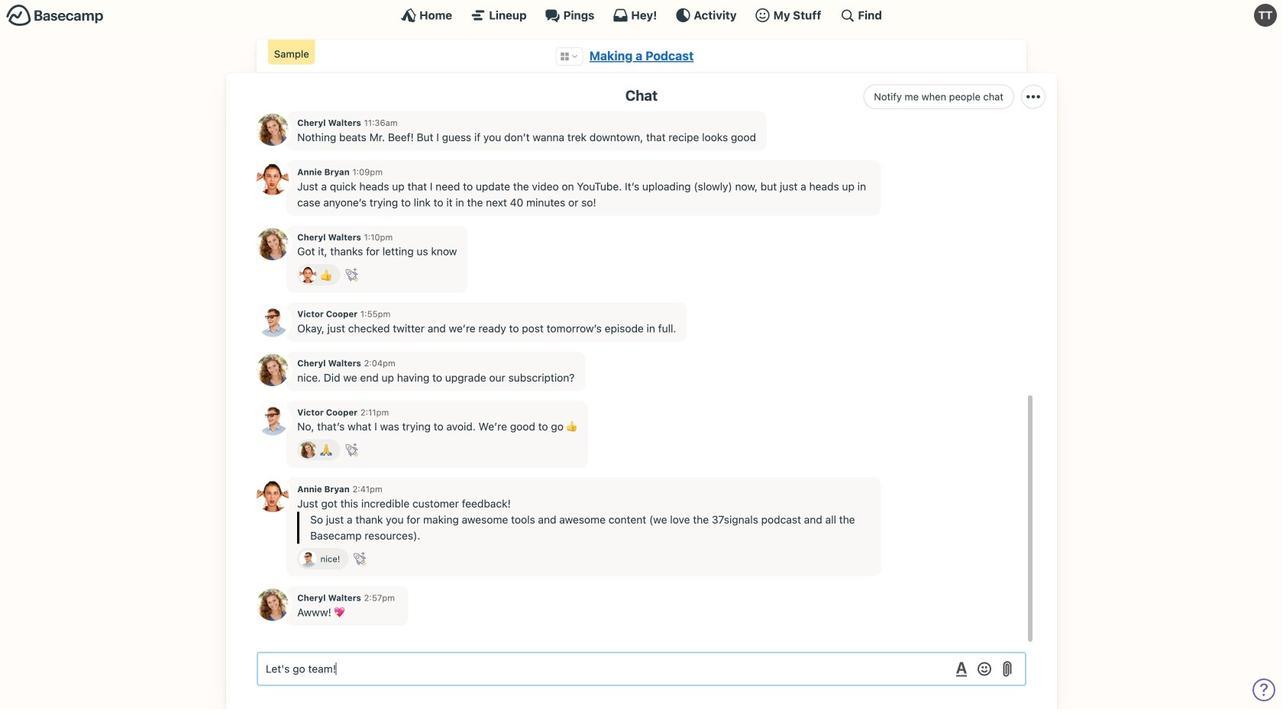 Task type: locate. For each thing, give the bounding box(es) containing it.
victor cooper image
[[257, 305, 289, 337], [257, 404, 289, 436], [300, 551, 317, 568]]

1 vertical spatial annie bryan image
[[300, 266, 317, 284]]

cheryl walters image for 11:36am element
[[257, 114, 289, 146]]

cheryl walters image
[[257, 114, 289, 146], [257, 354, 289, 387], [300, 442, 317, 459], [257, 589, 289, 622]]

breadcrumb element
[[257, 40, 1027, 73]]

1:55pm element
[[360, 309, 391, 319]]

None text field
[[257, 652, 1027, 687]]

annie bryan image
[[257, 163, 289, 195], [300, 266, 317, 284]]

2:41pm element
[[353, 484, 383, 495]]

cheryl w. boosted the chat with '🙏' element
[[297, 439, 340, 461]]

annie bryan image inside annie b. boosted the chat with '👍' element
[[300, 266, 317, 284]]

victor cooper image inside the victor c. boosted the chat with 'nice!' "element"
[[300, 551, 317, 568]]

0 horizontal spatial annie bryan image
[[257, 163, 289, 195]]

cheryl walters image for the 2:57pm element
[[257, 589, 289, 622]]

0 vertical spatial victor cooper image
[[257, 305, 289, 337]]

1:09pm element
[[353, 167, 383, 177]]

2 vertical spatial victor cooper image
[[300, 551, 317, 568]]

cheryl walters image
[[257, 228, 289, 260]]

1 horizontal spatial annie bryan image
[[300, 266, 317, 284]]

1 vertical spatial victor cooper image
[[257, 404, 289, 436]]

victor cooper image for 2:11pm element
[[257, 404, 289, 436]]



Task type: vqa. For each thing, say whether or not it's contained in the screenshot.
Cheryl Walters image corresponding to 1:10pm element
yes



Task type: describe. For each thing, give the bounding box(es) containing it.
switch accounts image
[[6, 4, 104, 28]]

11:36am element
[[364, 118, 398, 128]]

annie bryan image
[[257, 480, 289, 513]]

victor cooper image for 1:55pm element
[[257, 305, 289, 337]]

cheryl walters image inside cheryl w. boosted the chat with '🙏' element
[[300, 442, 317, 459]]

2:04pm element
[[364, 358, 396, 369]]

0 vertical spatial annie bryan image
[[257, 163, 289, 195]]

2:57pm element
[[364, 593, 395, 604]]

terry turtle image
[[1254, 4, 1277, 27]]

victor c. boosted the chat with 'nice!' element
[[297, 548, 349, 570]]

keyboard shortcut: ⌘ + / image
[[840, 8, 855, 23]]

1:10pm element
[[364, 232, 393, 242]]

main element
[[0, 0, 1283, 30]]

cheryl walters image for 2:04pm element
[[257, 354, 289, 387]]

annie b. boosted the chat with '👍' element
[[297, 264, 340, 286]]

2:11pm element
[[360, 407, 389, 418]]



